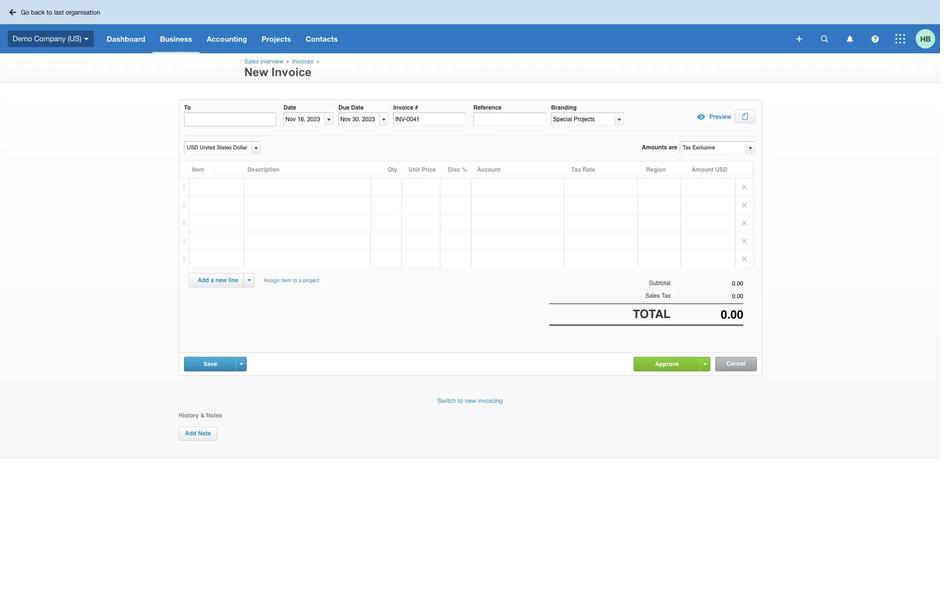 Task type: describe. For each thing, give the bounding box(es) containing it.
dashboard link
[[99, 24, 153, 53]]

item
[[192, 167, 204, 173]]

region
[[646, 167, 666, 173]]

sales for sales tax
[[645, 293, 660, 300]]

svg image
[[796, 36, 802, 42]]

svg image inside demo company (us) popup button
[[84, 38, 89, 40]]

assign item to a project link
[[259, 273, 324, 289]]

assign item to a project
[[264, 278, 319, 284]]

add for add a new line
[[198, 277, 209, 284]]

accounting button
[[199, 24, 254, 53]]

projects
[[262, 34, 291, 43]]

sales overview link
[[244, 58, 283, 65]]

preview
[[709, 114, 731, 120]]

0 horizontal spatial a
[[211, 277, 214, 284]]

invoicing
[[478, 398, 503, 405]]

assign
[[264, 278, 280, 284]]

business button
[[153, 24, 199, 53]]

go back to last organisation
[[21, 8, 100, 16]]

amounts are
[[642, 144, 677, 151]]

demo
[[13, 34, 32, 43]]

add a new line link
[[192, 274, 244, 288]]

account
[[477, 167, 501, 173]]

#
[[415, 104, 418, 111]]

history
[[179, 413, 199, 420]]

invoice inside "sales overview › invoices › new invoice"
[[271, 66, 312, 79]]

demo company (us) button
[[0, 24, 99, 53]]

invoices
[[292, 58, 314, 65]]

save link
[[185, 358, 236, 371]]

amount
[[692, 167, 714, 173]]

2 › from the left
[[317, 58, 319, 65]]

to for a
[[293, 278, 297, 284]]

subtotal
[[649, 280, 671, 287]]

projects button
[[254, 24, 298, 53]]

2 date from the left
[[351, 104, 364, 111]]

dashboard
[[107, 34, 145, 43]]

tax rate
[[571, 167, 595, 173]]

Invoice # text field
[[393, 113, 466, 126]]

line
[[228, 277, 238, 284]]

branding
[[551, 104, 577, 111]]

more add line options... image
[[247, 280, 251, 282]]

svg image inside go back to last organisation "link"
[[9, 9, 16, 15]]

history & notes
[[179, 413, 222, 420]]

accounting
[[207, 34, 247, 43]]

sales tax
[[645, 293, 671, 300]]

last
[[54, 8, 64, 16]]

add for add note
[[185, 431, 196, 438]]

description
[[247, 167, 280, 173]]

Due Date text field
[[339, 113, 379, 125]]

new
[[244, 66, 268, 79]]

total
[[633, 308, 671, 321]]

1 › from the left
[[287, 58, 289, 65]]

amounts
[[642, 144, 667, 151]]

note
[[198, 431, 211, 438]]

banner containing hb
[[0, 0, 940, 53]]



Task type: vqa. For each thing, say whether or not it's contained in the screenshot.
add note link
yes



Task type: locate. For each thing, give the bounding box(es) containing it.
add note
[[185, 431, 211, 438]]

reference
[[473, 104, 502, 111]]

back
[[31, 8, 45, 16]]

None text field
[[552, 113, 624, 125], [185, 142, 250, 154], [680, 142, 745, 154], [671, 281, 743, 288], [671, 293, 743, 300], [671, 308, 743, 322], [552, 113, 624, 125], [185, 142, 250, 154], [680, 142, 745, 154], [671, 281, 743, 288], [671, 293, 743, 300], [671, 308, 743, 322]]

to inside "link"
[[47, 8, 52, 16]]

approve
[[655, 361, 679, 368]]

contacts button
[[298, 24, 345, 53]]

1 vertical spatial invoice
[[393, 104, 413, 111]]

0 vertical spatial tax
[[571, 167, 581, 173]]

to right item
[[293, 278, 297, 284]]

new for a
[[215, 277, 227, 284]]

to
[[47, 8, 52, 16], [293, 278, 297, 284], [458, 398, 463, 405]]

1 vertical spatial sales
[[645, 293, 660, 300]]

3 delete line item image from the top
[[736, 251, 753, 268]]

company
[[34, 34, 66, 43]]

1 vertical spatial delete line item image
[[736, 233, 753, 250]]

cancel button
[[716, 358, 757, 371]]

›
[[287, 58, 289, 65], [317, 58, 319, 65]]

due
[[338, 104, 349, 111]]

a
[[211, 277, 214, 284], [299, 278, 302, 284]]

1 horizontal spatial sales
[[645, 293, 660, 300]]

(us)
[[68, 34, 81, 43]]

hb button
[[916, 24, 940, 53]]

sales
[[244, 58, 259, 65], [645, 293, 660, 300]]

date up date text box
[[284, 104, 296, 111]]

delete line item image
[[736, 197, 753, 214], [736, 233, 753, 250], [736, 251, 753, 268]]

1 vertical spatial add
[[185, 431, 196, 438]]

› right invoices link
[[317, 58, 319, 65]]

price
[[422, 167, 436, 173]]

1 horizontal spatial tax
[[662, 293, 671, 300]]

add note link
[[179, 427, 217, 441]]

tax down subtotal
[[662, 293, 671, 300]]

are
[[669, 144, 677, 151]]

1 date from the left
[[284, 104, 296, 111]]

organisation
[[66, 8, 100, 16]]

sales up new
[[244, 58, 259, 65]]

go back to last organisation link
[[6, 5, 106, 20]]

1 horizontal spatial a
[[299, 278, 302, 284]]

1 vertical spatial tax
[[662, 293, 671, 300]]

overview
[[260, 58, 283, 65]]

unit
[[409, 167, 420, 173]]

switch
[[437, 398, 456, 405]]

notes
[[206, 413, 222, 420]]

1 horizontal spatial invoice
[[393, 104, 413, 111]]

rate
[[583, 167, 595, 173]]

new left line
[[215, 277, 227, 284]]

disc %
[[448, 167, 467, 173]]

add left note
[[185, 431, 196, 438]]

0 vertical spatial invoice
[[271, 66, 312, 79]]

to right switch
[[458, 398, 463, 405]]

1 vertical spatial new
[[465, 398, 476, 405]]

approve link
[[634, 358, 700, 371]]

new left invoicing
[[465, 398, 476, 405]]

amount usd
[[692, 167, 728, 173]]

invoice
[[271, 66, 312, 79], [393, 104, 413, 111]]

switch to new invoicing link
[[437, 398, 503, 405]]

new
[[215, 277, 227, 284], [465, 398, 476, 405]]

to for last
[[47, 8, 52, 16]]

contacts
[[306, 34, 338, 43]]

0 vertical spatial to
[[47, 8, 52, 16]]

2 horizontal spatial to
[[458, 398, 463, 405]]

demo company (us)
[[13, 34, 81, 43]]

new inside the add a new line link
[[215, 277, 227, 284]]

1 delete line item image from the top
[[736, 197, 753, 214]]

1 vertical spatial delete line item image
[[736, 215, 753, 232]]

date up "due date" text box
[[351, 104, 364, 111]]

1 horizontal spatial new
[[465, 398, 476, 405]]

new for to
[[465, 398, 476, 405]]

switch to new invoicing
[[437, 398, 503, 405]]

qty
[[388, 167, 397, 173]]

0 vertical spatial new
[[215, 277, 227, 284]]

0 horizontal spatial new
[[215, 277, 227, 284]]

svg image
[[9, 9, 16, 15], [895, 34, 905, 44], [821, 35, 828, 42], [847, 35, 853, 42], [871, 35, 879, 42], [84, 38, 89, 40]]

a left the project on the left top of the page
[[299, 278, 302, 284]]

disc
[[448, 167, 460, 173]]

more save options... image
[[240, 364, 243, 366]]

0 vertical spatial delete line item image
[[736, 179, 753, 196]]

navigation
[[99, 24, 790, 53]]

2 delete line item image from the top
[[736, 215, 753, 232]]

invoices link
[[292, 58, 314, 65]]

date
[[284, 104, 296, 111], [351, 104, 364, 111]]

save
[[203, 361, 217, 368]]

project
[[303, 278, 319, 284]]

0 horizontal spatial date
[[284, 104, 296, 111]]

1 horizontal spatial add
[[198, 277, 209, 284]]

to
[[184, 104, 191, 111]]

go
[[21, 8, 29, 16]]

› left invoices
[[287, 58, 289, 65]]

tax left rate
[[571, 167, 581, 173]]

item
[[281, 278, 291, 284]]

hb
[[920, 34, 931, 43]]

sales down subtotal
[[645, 293, 660, 300]]

cancel
[[727, 361, 746, 368]]

a left line
[[211, 277, 214, 284]]

invoice down invoices
[[271, 66, 312, 79]]

0 horizontal spatial tax
[[571, 167, 581, 173]]

navigation containing dashboard
[[99, 24, 790, 53]]

0 vertical spatial sales
[[244, 58, 259, 65]]

0 vertical spatial delete line item image
[[736, 197, 753, 214]]

1 horizontal spatial to
[[293, 278, 297, 284]]

1 horizontal spatial date
[[351, 104, 364, 111]]

tax
[[571, 167, 581, 173], [662, 293, 671, 300]]

navigation inside banner
[[99, 24, 790, 53]]

1 horizontal spatial ›
[[317, 58, 319, 65]]

unit price
[[409, 167, 436, 173]]

Date text field
[[284, 113, 324, 125]]

invoice #
[[393, 104, 418, 111]]

2 vertical spatial to
[[458, 398, 463, 405]]

2 vertical spatial delete line item image
[[736, 251, 753, 268]]

to left last
[[47, 8, 52, 16]]

banner
[[0, 0, 940, 53]]

0 horizontal spatial add
[[185, 431, 196, 438]]

Reference text field
[[473, 113, 546, 126]]

add
[[198, 277, 209, 284], [185, 431, 196, 438]]

0 horizontal spatial ›
[[287, 58, 289, 65]]

usd
[[715, 167, 728, 173]]

sales overview › invoices › new invoice
[[244, 58, 321, 79]]

1 vertical spatial to
[[293, 278, 297, 284]]

0 vertical spatial add
[[198, 277, 209, 284]]

more approve options... image
[[703, 364, 707, 366]]

delete line item image
[[736, 179, 753, 196], [736, 215, 753, 232]]

&
[[200, 413, 205, 420]]

invoice left #
[[393, 104, 413, 111]]

2 delete line item image from the top
[[736, 233, 753, 250]]

0 horizontal spatial to
[[47, 8, 52, 16]]

1 delete line item image from the top
[[736, 179, 753, 196]]

sales for sales overview › invoices › new invoice
[[244, 58, 259, 65]]

due date
[[338, 104, 364, 111]]

%
[[462, 167, 467, 173]]

add left line
[[198, 277, 209, 284]]

sales inside "sales overview › invoices › new invoice"
[[244, 58, 259, 65]]

0 horizontal spatial invoice
[[271, 66, 312, 79]]

business
[[160, 34, 192, 43]]

preview link
[[694, 110, 731, 124]]

0 horizontal spatial sales
[[244, 58, 259, 65]]

add a new line
[[198, 277, 238, 284]]



